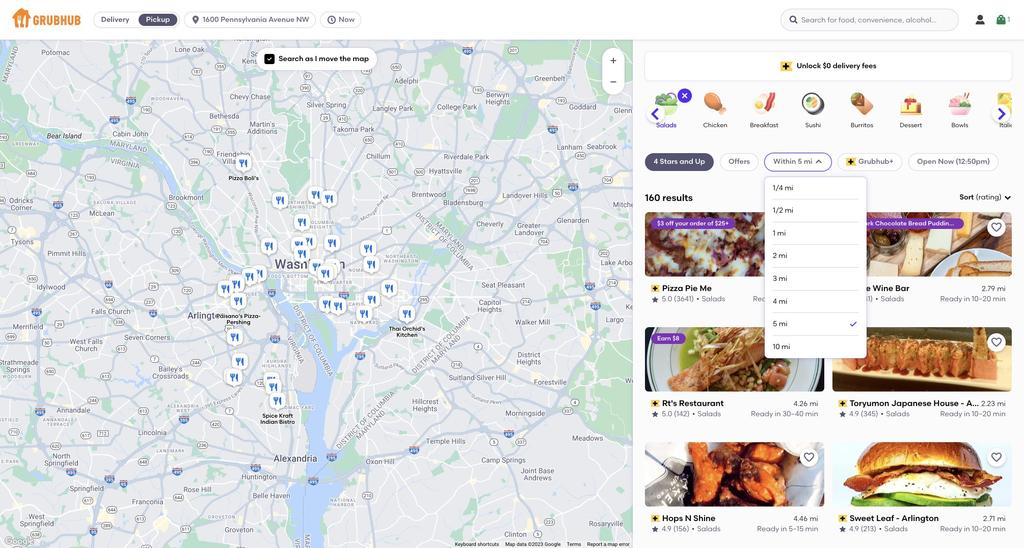 Task type: describe. For each thing, give the bounding box(es) containing it.
shortcuts
[[477, 542, 499, 548]]

thai
[[389, 326, 401, 333]]

le pain quotidien (clarendon blvd) image
[[216, 279, 236, 301]]

momo navy yard image
[[328, 296, 348, 319]]

taqueria al lado image
[[292, 212, 312, 235]]

save this restaurant button for toryumon japanese house - arlington
[[987, 334, 1006, 352]]

sushi image
[[795, 93, 831, 115]]

hops n shine logo image
[[645, 443, 824, 507]]

4.9 for toryumon japanese house - arlington
[[849, 410, 859, 419]]

none field containing sort
[[960, 193, 1012, 203]]

pickup button
[[137, 12, 179, 28]]

1 for 1 mi
[[773, 229, 776, 238]]

min for rt's restaurant
[[805, 410, 818, 419]]

4.21 mi
[[795, 285, 818, 293]]

• for -
[[879, 525, 882, 534]]

hops n shine image
[[263, 377, 284, 400]]

sort
[[960, 193, 974, 202]]

salads for n
[[697, 525, 721, 534]]

0 horizontal spatial arlington
[[901, 514, 939, 524]]

fees
[[862, 62, 876, 70]]

google image
[[3, 535, 36, 549]]

rt's restaurant logo image
[[645, 327, 824, 392]]

mi for 3 mi
[[779, 275, 787, 283]]

salads for japanese
[[886, 410, 910, 419]]

rating
[[978, 193, 999, 202]]

subscription pass image for verre wine bar
[[839, 285, 848, 292]]

4 mi
[[773, 297, 787, 306]]

1 horizontal spatial 5
[[798, 158, 802, 166]]

panera bread image
[[249, 264, 269, 286]]

rt's restaurant image
[[261, 371, 282, 393]]

2.71 mi
[[983, 515, 1006, 524]]

ready for verre wine bar
[[940, 295, 962, 304]]

• salads for leaf
[[879, 525, 908, 534]]

toryumon japanese house - arlington
[[850, 399, 1004, 408]]

a
[[604, 542, 606, 548]]

4.9 (345)
[[849, 410, 878, 419]]

0 vertical spatial save this restaurant image
[[803, 222, 815, 234]]

spice
[[262, 413, 278, 420]]

mi for 2.71 mi
[[997, 515, 1006, 524]]

pizza pie me image
[[230, 352, 250, 374]]

0 horizontal spatial -
[[896, 514, 900, 524]]

verre wine bar logo image
[[832, 212, 1012, 277]]

thai orchid's kitchen image
[[397, 304, 417, 326]]

ready for hops n shine
[[757, 525, 779, 534]]

lalibela image
[[322, 233, 342, 256]]

5 mi option
[[773, 313, 859, 336]]

• salads for pie
[[696, 295, 725, 304]]

grubhub+
[[858, 158, 894, 166]]

stars
[[660, 158, 678, 166]]

1 order from the left
[[690, 220, 706, 227]]

checkout
[[946, 304, 980, 312]]

house
[[934, 399, 959, 408]]

subway® image
[[319, 262, 339, 284]]

mi for 2.79 mi
[[997, 285, 1006, 293]]

mi for 4 mi
[[779, 297, 787, 306]]

mi for 2.23 mi
[[997, 400, 1006, 409]]

paisano's pizza- pershing thai orchid's kitchen
[[216, 313, 425, 339]]

5.0 for rt's restaurant
[[662, 410, 672, 419]]

avenue
[[269, 15, 294, 24]]

google
[[545, 542, 561, 548]]

svg image left 1 button
[[974, 14, 986, 26]]

results
[[663, 192, 693, 204]]

• for shine
[[692, 525, 695, 534]]

hipcityveg chinatown image
[[322, 257, 342, 279]]

wine
[[873, 284, 893, 293]]

pizza d'oro image
[[306, 185, 326, 207]]

grazie grazie image
[[317, 294, 337, 317]]

emmy squared image
[[354, 304, 374, 326]]

5.0 (142)
[[662, 410, 690, 419]]

min for verre wine bar
[[993, 295, 1006, 304]]

1600 pennsylvania avenue nw
[[203, 15, 309, 24]]

• salads for n
[[692, 525, 721, 534]]

min for sweet leaf - arlington
[[993, 525, 1006, 534]]

1 your from the left
[[675, 220, 688, 227]]

pennsylvania
[[221, 15, 267, 24]]

pizza pie me
[[662, 284, 712, 293]]

bread
[[908, 220, 926, 227]]

1600 pennsylvania avenue nw button
[[184, 12, 320, 28]]

subscription pass image for pizza pie me
[[651, 285, 660, 292]]

n
[[685, 514, 691, 524]]

1 vertical spatial now
[[938, 158, 954, 166]]

1/2
[[773, 206, 783, 215]]

now button
[[320, 12, 365, 28]]

svg image for 1
[[995, 14, 1007, 26]]

report a map error link
[[587, 542, 630, 548]]

pizza pie me logo image
[[645, 212, 824, 277]]

4 stars and up
[[654, 158, 705, 166]]

(41) • salads
[[861, 295, 904, 304]]

verre
[[850, 284, 871, 293]]

fresh med image
[[270, 190, 290, 213]]

3 mi
[[773, 275, 787, 283]]

chipotle image
[[315, 264, 336, 286]]

Search for food, convenience, alcohol... search field
[[781, 9, 959, 31]]

in for rt's restaurant
[[775, 410, 781, 419]]

grubhub plus flag logo image for grubhub+
[[846, 158, 856, 166]]

salads down salads image
[[656, 122, 676, 129]]

subscription pass image for sweet leaf - arlington
[[839, 516, 848, 523]]

1/4
[[773, 184, 783, 192]]

pizza boli's image
[[233, 153, 254, 176]]

leaf
[[876, 514, 894, 524]]

in for verre wine bar
[[964, 295, 970, 304]]

160
[[645, 192, 660, 204]]

min for hops n shine
[[805, 525, 818, 534]]

mi for 4.46 mi
[[810, 515, 818, 524]]

4.9 (156)
[[662, 525, 689, 534]]

list box containing 1/4 mi
[[773, 177, 859, 359]]

the
[[340, 55, 351, 63]]

keyboard shortcuts
[[455, 542, 499, 548]]

main navigation navigation
[[0, 0, 1024, 40]]

italian
[[999, 122, 1018, 129]]

toryumon japanese house - arlington image
[[239, 267, 260, 289]]

4.9 for hops n shine
[[662, 525, 672, 534]]

svg image up unlock
[[789, 15, 799, 25]]

(156)
[[673, 525, 689, 534]]

15–25
[[785, 295, 804, 304]]

1 button
[[995, 11, 1010, 29]]

4 for 4 stars and up
[[654, 158, 658, 166]]

dessert image
[[893, 93, 929, 115]]

sweet leaf - arlington
[[850, 514, 939, 524]]

star icon image for hops n shine
[[651, 526, 659, 534]]

chocolate
[[875, 220, 907, 227]]

open now (12:50pm)
[[917, 158, 990, 166]]

potbelly sandwich works image
[[307, 257, 327, 279]]

3
[[773, 275, 777, 283]]

in for hops n shine
[[781, 525, 787, 534]]

paisano's pizza-pershing image
[[228, 291, 249, 314]]

indian
[[260, 419, 278, 426]]

spice kraft indian bistro image
[[267, 391, 288, 413]]

terms
[[567, 542, 581, 548]]

shine
[[693, 514, 716, 524]]

1 mi
[[773, 229, 786, 238]]

ready for pizza pie me
[[753, 295, 775, 304]]

5.0 for pizza pie me
[[662, 295, 672, 304]]

check icon image
[[848, 320, 859, 330]]

mi for 1/4 mi
[[785, 184, 793, 192]]

svg image left chicken image
[[681, 92, 689, 100]]

ready for toryumon japanese house - arlington
[[940, 410, 962, 419]]

grubhub plus flag logo image for unlock $0 delivery fees
[[780, 61, 793, 71]]

i
[[315, 55, 317, 63]]

bowls
[[951, 122, 968, 129]]

mi for 5 mi
[[779, 320, 787, 329]]

kitchen
[[396, 332, 418, 339]]

• for me
[[696, 295, 699, 304]]

pershing
[[227, 319, 251, 326]]

• right (41)
[[875, 295, 878, 304]]

paisano's
[[216, 313, 243, 320]]

map data ©2023 google
[[505, 542, 561, 548]]

courthaus social image
[[226, 274, 247, 297]]

sweet leaf - arlington logo image
[[832, 443, 1012, 507]]

error
[[619, 542, 630, 548]]

verre wine bar
[[850, 284, 909, 293]]

save this restaurant image for toryumon japanese house - arlington
[[990, 337, 1003, 349]]

chicken
[[703, 122, 727, 129]]

ready for rt's restaurant
[[751, 410, 773, 419]]

dessert
[[900, 122, 922, 129]]

proceed
[[906, 304, 935, 312]]

rt's
[[662, 399, 677, 408]]

verre wine bar image
[[225, 273, 245, 295]]

$3 off your order of $25+
[[657, 220, 729, 227]]

sushi
[[805, 122, 821, 129]]

(
[[976, 193, 978, 202]]

min for pizza pie me
[[805, 295, 818, 304]]

up
[[695, 158, 705, 166]]

italian image
[[991, 93, 1024, 115]]

keyboard
[[455, 542, 476, 548]]

5.0 (3641)
[[662, 295, 694, 304]]

4.9 (213)
[[849, 525, 876, 534]]

map region
[[0, 34, 637, 549]]

ready in 10–20 min for sweet leaf - arlington
[[940, 525, 1006, 534]]

ichiban sushi & ramen image
[[222, 367, 242, 389]]

salads image
[[649, 93, 684, 115]]

$15+
[[1008, 220, 1021, 227]]

burritos
[[851, 122, 873, 129]]

unlock $0 delivery fees
[[797, 62, 876, 70]]

plus icon image
[[608, 56, 619, 66]]

report a map error
[[587, 542, 630, 548]]

bub and pop's image
[[292, 244, 312, 266]]

within
[[773, 158, 796, 166]]

burritos image
[[844, 93, 880, 115]]

2.23
[[981, 400, 995, 409]]

(12:50pm)
[[956, 158, 990, 166]]

4.26
[[794, 400, 808, 409]]



Task type: locate. For each thing, give the bounding box(es) containing it.
now right open
[[938, 158, 954, 166]]

pie
[[685, 284, 698, 293]]

your right with
[[969, 220, 982, 227]]

in
[[777, 295, 783, 304], [964, 295, 970, 304], [775, 410, 781, 419], [964, 410, 970, 419], [781, 525, 787, 534], [964, 525, 970, 534]]

4 for 4 mi
[[773, 297, 777, 306]]

4.46 mi
[[793, 515, 818, 524]]

mikko nordic fine food image
[[299, 232, 319, 254]]

0 horizontal spatial your
[[675, 220, 688, 227]]

mi right 4.21
[[810, 285, 818, 293]]

0 vertical spatial 10–20
[[972, 295, 991, 304]]

30–40
[[783, 410, 804, 419]]

$3
[[657, 220, 664, 227]]

0 horizontal spatial now
[[339, 15, 355, 24]]

star icon image for toryumon japanese house - arlington
[[839, 411, 847, 419]]

bar
[[895, 284, 909, 293]]

0 vertical spatial now
[[339, 15, 355, 24]]

0 horizontal spatial pizza
[[229, 175, 243, 182]]

0 vertical spatial 1
[[1007, 15, 1010, 24]]

star icon image left 5.0 (3641) in the right bottom of the page
[[651, 296, 659, 304]]

0 vertical spatial -
[[961, 399, 964, 408]]

2 mi
[[773, 252, 787, 261]]

banana blossom bistro - union market dc image
[[358, 239, 379, 261]]

2 vertical spatial ready in 10–20 min
[[940, 525, 1006, 534]]

1 vertical spatial 4
[[773, 297, 777, 306]]

toryumon
[[850, 399, 889, 408]]

4.9 down sweet
[[849, 525, 859, 534]]

5.0 left (3641)
[[662, 295, 672, 304]]

of
[[707, 220, 713, 227], [1001, 220, 1007, 227]]

0 horizontal spatial of
[[707, 220, 713, 227]]

unlock
[[797, 62, 821, 70]]

salads for leaf
[[884, 525, 908, 534]]

svg image for 1600 pennsylvania avenue nw
[[191, 15, 201, 25]]

grubhub plus flag logo image left grubhub+
[[846, 158, 856, 166]]

$8
[[672, 335, 679, 342]]

ready in 10–20 min down 2.79
[[940, 295, 1006, 304]]

1 subscription pass image from the top
[[651, 285, 660, 292]]

to
[[937, 304, 944, 312]]

1 of from the left
[[707, 220, 713, 227]]

• salads down the japanese in the bottom of the page
[[881, 410, 910, 419]]

1 horizontal spatial now
[[938, 158, 954, 166]]

mi right 1/4
[[785, 184, 793, 192]]

subscription pass image left sweet
[[839, 516, 848, 523]]

0 vertical spatial 4
[[654, 158, 658, 166]]

1 vertical spatial 1
[[773, 229, 776, 238]]

• salads down restaurant
[[692, 410, 721, 419]]

save this restaurant button for sweet leaf - arlington
[[987, 449, 1006, 467]]

(41)
[[861, 295, 873, 304]]

min down 2.23 mi
[[993, 410, 1006, 419]]

save this restaurant button for hops n shine
[[800, 449, 818, 467]]

(345)
[[861, 410, 878, 419]]

4 left stars at the right of page
[[654, 158, 658, 166]]

ready in 10–20 min down 2.23
[[940, 410, 1006, 419]]

breakfast
[[750, 122, 778, 129]]

svg image
[[974, 14, 986, 26], [789, 15, 799, 25], [266, 56, 273, 62], [681, 92, 689, 100], [1004, 194, 1012, 202]]

2 vertical spatial save this restaurant image
[[803, 452, 815, 464]]

restaurant
[[679, 399, 724, 408]]

10 mi
[[773, 343, 790, 352]]

mi for 10 mi
[[782, 343, 790, 352]]

sweetgreen image
[[289, 235, 309, 258]]

t.h.a.i. in shirlington image
[[224, 368, 245, 390]]

0 horizontal spatial save this restaurant image
[[803, 222, 815, 234]]

160 results
[[645, 192, 693, 204]]

svg image for now
[[327, 15, 337, 25]]

pickup
[[146, 15, 170, 24]]

mi right 2
[[779, 252, 787, 261]]

- right "house" at bottom right
[[961, 399, 964, 408]]

subscription pass image for hops n shine
[[651, 516, 660, 523]]

pizza for pizza boli's
[[229, 175, 243, 182]]

0 vertical spatial save this restaurant image
[[990, 222, 1003, 234]]

city sliders image
[[259, 236, 279, 259]]

10
[[773, 343, 780, 352]]

min down 4.46 mi
[[805, 525, 818, 534]]

•
[[696, 295, 699, 304], [875, 295, 878, 304], [692, 410, 695, 419], [881, 410, 884, 419], [692, 525, 695, 534], [879, 525, 882, 534]]

major's image
[[361, 254, 382, 277]]

1/2 mi
[[773, 206, 793, 215]]

subscription pass image left hops
[[651, 516, 660, 523]]

1 vertical spatial -
[[896, 514, 900, 524]]

off
[[666, 220, 674, 227]]

ready in 5–15 min
[[757, 525, 818, 534]]

subscription pass image
[[839, 285, 848, 292], [839, 400, 848, 408], [651, 516, 660, 523], [839, 516, 848, 523]]

move
[[319, 55, 338, 63]]

1 vertical spatial map
[[608, 542, 618, 548]]

in for pizza pie me
[[777, 295, 783, 304]]

of left $15+
[[1001, 220, 1007, 227]]

save this restaurant image inside button
[[990, 452, 1003, 464]]

delivery
[[101, 15, 129, 24]]

within 5 mi
[[773, 158, 812, 166]]

breakfast image
[[746, 93, 782, 115]]

1600
[[203, 15, 219, 24]]

subscription pass image left toryumon on the right of the page
[[839, 400, 848, 408]]

map right a
[[608, 542, 618, 548]]

mi inside option
[[779, 320, 787, 329]]

2 of from the left
[[1001, 220, 1007, 227]]

salads down shine
[[697, 525, 721, 534]]

0 vertical spatial ready in 10–20 min
[[940, 295, 1006, 304]]

0 horizontal spatial order
[[690, 220, 706, 227]]

1 horizontal spatial grubhub plus flag logo image
[[846, 158, 856, 166]]

5.0 down rt's
[[662, 410, 672, 419]]

4.46
[[793, 515, 808, 524]]

spice kraft indian bistro
[[260, 413, 295, 426]]

• salads down sweet leaf - arlington
[[879, 525, 908, 534]]

salads down sweet leaf - arlington
[[884, 525, 908, 534]]

(3641)
[[674, 295, 694, 304]]

mi right 2.23
[[997, 400, 1006, 409]]

1 horizontal spatial of
[[1001, 220, 1007, 227]]

order left $25+
[[690, 220, 706, 227]]

• for house
[[881, 410, 884, 419]]

mi right 1/2
[[785, 206, 793, 215]]

and
[[680, 158, 693, 166]]

1 vertical spatial subscription pass image
[[651, 400, 660, 408]]

bowls image
[[942, 93, 978, 115]]

10–20 for toryumon japanese house - arlington
[[972, 410, 991, 419]]

salads down wine
[[881, 295, 904, 304]]

svg image right )
[[1004, 194, 1012, 202]]

pizza-
[[244, 313, 261, 320]]

mi right 2.71 in the right bottom of the page
[[997, 515, 1006, 524]]

2 your from the left
[[969, 220, 982, 227]]

svg image
[[995, 14, 1007, 26], [191, 15, 201, 25], [327, 15, 337, 25], [814, 158, 823, 166]]

10–20 down 2.79
[[972, 295, 991, 304]]

free dark chocolate bread pudding with your order of $15+
[[845, 220, 1021, 227]]

1
[[1007, 15, 1010, 24], [773, 229, 776, 238]]

list box
[[773, 177, 859, 359]]

grubhub plus flag logo image
[[780, 61, 793, 71], [846, 158, 856, 166]]

mi up 10 mi
[[779, 320, 787, 329]]

• right (345) at bottom
[[881, 410, 884, 419]]

2 subscription pass image from the top
[[651, 400, 660, 408]]

10–20 for sweet leaf - arlington
[[972, 525, 991, 534]]

2
[[773, 252, 777, 261]]

4.9 for sweet leaf - arlington
[[849, 525, 859, 534]]

10–20 down 2.71 in the right bottom of the page
[[972, 525, 991, 534]]

save this restaurant image for hops n shine
[[803, 452, 815, 464]]

lost dog cafe (columbia pike) image
[[225, 327, 245, 350]]

10–20 for verre wine bar
[[972, 295, 991, 304]]

0 horizontal spatial 1
[[773, 229, 776, 238]]

mi right 3
[[779, 275, 787, 283]]

0 vertical spatial 5.0
[[662, 295, 672, 304]]

1 vertical spatial 5.0
[[662, 410, 672, 419]]

1 vertical spatial arlington
[[901, 514, 939, 524]]

10–20 down 2.23
[[972, 410, 991, 419]]

5 inside option
[[773, 320, 777, 329]]

- right leaf
[[896, 514, 900, 524]]

svg image inside now button
[[327, 15, 337, 25]]

• right (213)
[[879, 525, 882, 534]]

toryumon japanese house - arlington logo image
[[832, 327, 1012, 392]]

star icon image for rt's restaurant
[[651, 411, 659, 419]]

2 5.0 from the top
[[662, 410, 672, 419]]

mi up 2 mi
[[777, 229, 786, 238]]

4.21
[[795, 285, 808, 293]]

2 10–20 from the top
[[972, 410, 991, 419]]

subscription pass image left rt's
[[651, 400, 660, 408]]

ready in 15–25 min
[[753, 295, 818, 304]]

1 vertical spatial 10–20
[[972, 410, 991, 419]]

1 horizontal spatial 4
[[773, 297, 777, 306]]

kraft
[[279, 413, 293, 420]]

1 for 1
[[1007, 15, 1010, 24]]

now
[[339, 15, 355, 24], [938, 158, 954, 166]]

4 left 15–25
[[773, 297, 777, 306]]

save this restaurant image
[[990, 222, 1003, 234], [990, 337, 1003, 349], [803, 452, 815, 464]]

0 vertical spatial map
[[353, 55, 369, 63]]

3 10–20 from the top
[[972, 525, 991, 534]]

pizza up 5.0 (3641) in the right bottom of the page
[[662, 284, 683, 293]]

$0
[[823, 62, 831, 70]]

1 horizontal spatial your
[[969, 220, 982, 227]]

chicken image
[[697, 93, 733, 115]]

1 5.0 from the top
[[662, 295, 672, 304]]

1 horizontal spatial arlington
[[966, 399, 1004, 408]]

• salads for restaurant
[[692, 410, 721, 419]]

2 ready in 10–20 min from the top
[[940, 410, 1006, 419]]

with
[[955, 220, 967, 227]]

subscription pass image
[[651, 285, 660, 292], [651, 400, 660, 408]]

subscription pass image left pizza pie me
[[651, 285, 660, 292]]

salads down me at the right bottom of page
[[702, 295, 725, 304]]

star icon image left the 4.9 (213)
[[839, 526, 847, 534]]

bistro
[[279, 419, 295, 426]]

mi right 10
[[782, 343, 790, 352]]

star icon image left 4.9 (156)
[[651, 526, 659, 534]]

ready in 10–20 min for toryumon japanese house - arlington
[[940, 410, 1006, 419]]

• down pie
[[696, 295, 699, 304]]

2 vertical spatial 10–20
[[972, 525, 991, 534]]

-
[[961, 399, 964, 408], [896, 514, 900, 524]]

0 horizontal spatial map
[[353, 55, 369, 63]]

svg image inside 1 button
[[995, 14, 1007, 26]]

salads for restaurant
[[698, 410, 721, 419]]

4.9 down hops
[[662, 525, 672, 534]]

order left $15+
[[983, 220, 1000, 227]]

pizza left "boli's"
[[229, 175, 243, 182]]

mi for 4.21 mi
[[810, 285, 818, 293]]

arlington right leaf
[[901, 514, 939, 524]]

4.9 left (345) at bottom
[[849, 410, 859, 419]]

mi right 2.79
[[997, 285, 1006, 293]]

1 horizontal spatial map
[[608, 542, 618, 548]]

keyboard shortcuts button
[[455, 542, 499, 549]]

mi right 4.26
[[810, 400, 818, 409]]

star icon image
[[651, 296, 659, 304], [651, 411, 659, 419], [839, 411, 847, 419], [651, 526, 659, 534], [839, 526, 847, 534]]

ready in 10–20 min down 2.71 in the right bottom of the page
[[940, 525, 1006, 534]]

1 vertical spatial save this restaurant image
[[990, 452, 1003, 464]]

save this restaurant image
[[803, 222, 815, 234], [990, 452, 1003, 464]]

nw
[[296, 15, 309, 24]]

1 horizontal spatial order
[[983, 220, 1000, 227]]

map
[[353, 55, 369, 63], [608, 542, 618, 548]]

0 vertical spatial 5
[[798, 158, 802, 166]]

• down hops n shine
[[692, 525, 695, 534]]

)
[[999, 193, 1002, 202]]

1 horizontal spatial save this restaurant image
[[990, 452, 1003, 464]]

mandarin carry out image
[[379, 278, 399, 301]]

(213)
[[861, 525, 876, 534]]

sweet leaf - arlington image
[[227, 273, 247, 295]]

1 horizontal spatial -
[[961, 399, 964, 408]]

subscription pass image for toryumon japanese house - arlington
[[839, 400, 848, 408]]

star icon image for sweet leaf - arlington
[[839, 526, 847, 534]]

grubhub plus flag logo image left unlock
[[780, 61, 793, 71]]

minus icon image
[[608, 77, 619, 87]]

your right off
[[675, 220, 688, 227]]

order
[[690, 220, 706, 227], [983, 220, 1000, 227]]

dark
[[859, 220, 874, 227]]

mi for 4.26 mi
[[810, 400, 818, 409]]

1 vertical spatial ready in 10–20 min
[[940, 410, 1006, 419]]

mi for 1 mi
[[777, 229, 786, 238]]

in for sweet leaf - arlington
[[964, 525, 970, 534]]

0 vertical spatial pizza
[[229, 175, 243, 182]]

salads down restaurant
[[698, 410, 721, 419]]

1 vertical spatial 5
[[773, 320, 777, 329]]

star icon image left 5.0 (142)
[[651, 411, 659, 419]]

• salads down shine
[[692, 525, 721, 534]]

1 horizontal spatial 1
[[1007, 15, 1010, 24]]

of left $25+
[[707, 220, 713, 227]]

delivery button
[[94, 12, 137, 28]]

• down rt's restaurant
[[692, 410, 695, 419]]

4
[[654, 158, 658, 166], [773, 297, 777, 306]]

1 inside list box
[[773, 229, 776, 238]]

ambar image
[[362, 290, 382, 312]]

0 horizontal spatial grubhub plus flag logo image
[[780, 61, 793, 71]]

min down 2.79 mi
[[993, 295, 1006, 304]]

pizza inside map region
[[229, 175, 243, 182]]

me
[[700, 284, 712, 293]]

1 ready in 10–20 min from the top
[[940, 295, 1006, 304]]

1 vertical spatial grubhub plus flag logo image
[[846, 158, 856, 166]]

0 vertical spatial grubhub plus flag logo image
[[780, 61, 793, 71]]

mi right within
[[804, 158, 812, 166]]

mi for 1/2 mi
[[785, 206, 793, 215]]

report
[[587, 542, 602, 548]]

manny & olga's pizza - petworth image
[[319, 189, 339, 211]]

pizza for pizza pie me
[[662, 284, 683, 293]]

proceed to checkout
[[906, 304, 980, 312]]

ready in 10–20 min for verre wine bar
[[940, 295, 1006, 304]]

None field
[[960, 193, 1012, 203]]

ready in 30–40 min
[[751, 410, 818, 419]]

svg image left search
[[266, 56, 273, 62]]

boli's
[[244, 175, 259, 182]]

1 10–20 from the top
[[972, 295, 991, 304]]

open
[[917, 158, 936, 166]]

1 inside button
[[1007, 15, 1010, 24]]

in for toryumon japanese house - arlington
[[964, 410, 970, 419]]

search
[[279, 55, 303, 63]]

subscription pass image left verre
[[839, 285, 848, 292]]

arlington right "house" at bottom right
[[966, 399, 1004, 408]]

min down 2.71 mi
[[993, 525, 1006, 534]]

1 vertical spatial pizza
[[662, 284, 683, 293]]

now inside button
[[339, 15, 355, 24]]

delivery
[[833, 62, 860, 70]]

map
[[505, 542, 515, 548]]

5 right within
[[798, 158, 802, 166]]

map right the
[[353, 55, 369, 63]]

ready for sweet leaf - arlington
[[940, 525, 962, 534]]

subscription pass image for rt's restaurant
[[651, 400, 660, 408]]

salads down the japanese in the bottom of the page
[[886, 410, 910, 419]]

star icon image left 4.9 (345)
[[839, 411, 847, 419]]

star icon image for pizza pie me
[[651, 296, 659, 304]]

2 order from the left
[[983, 220, 1000, 227]]

free
[[845, 220, 858, 227]]

3 ready in 10–20 min from the top
[[940, 525, 1006, 534]]

earn
[[657, 335, 671, 342]]

mi right 4.46
[[810, 515, 818, 524]]

min for toryumon japanese house - arlington
[[993, 410, 1006, 419]]

min down 4.26 mi
[[805, 410, 818, 419]]

• salads down me at the right bottom of page
[[696, 295, 725, 304]]

proceed to checkout button
[[874, 299, 1011, 317]]

rt's restaurant
[[662, 399, 724, 408]]

1 vertical spatial save this restaurant image
[[990, 337, 1003, 349]]

salads for pie
[[702, 295, 725, 304]]

5–15
[[789, 525, 804, 534]]

0 vertical spatial subscription pass image
[[651, 285, 660, 292]]

svg image inside 1600 pennsylvania avenue nw button
[[191, 15, 201, 25]]

1 horizontal spatial pizza
[[662, 284, 683, 293]]

pizza boli's
[[229, 175, 259, 182]]

mi for 2 mi
[[779, 252, 787, 261]]

0 horizontal spatial 5
[[773, 320, 777, 329]]

5 up 10
[[773, 320, 777, 329]]

• salads for japanese
[[881, 410, 910, 419]]

0 horizontal spatial 4
[[654, 158, 658, 166]]

mi down 3 mi
[[779, 297, 787, 306]]

min down 4.21 mi
[[805, 295, 818, 304]]

now up the
[[339, 15, 355, 24]]

0 vertical spatial arlington
[[966, 399, 1004, 408]]



Task type: vqa. For each thing, say whether or not it's contained in the screenshot.


